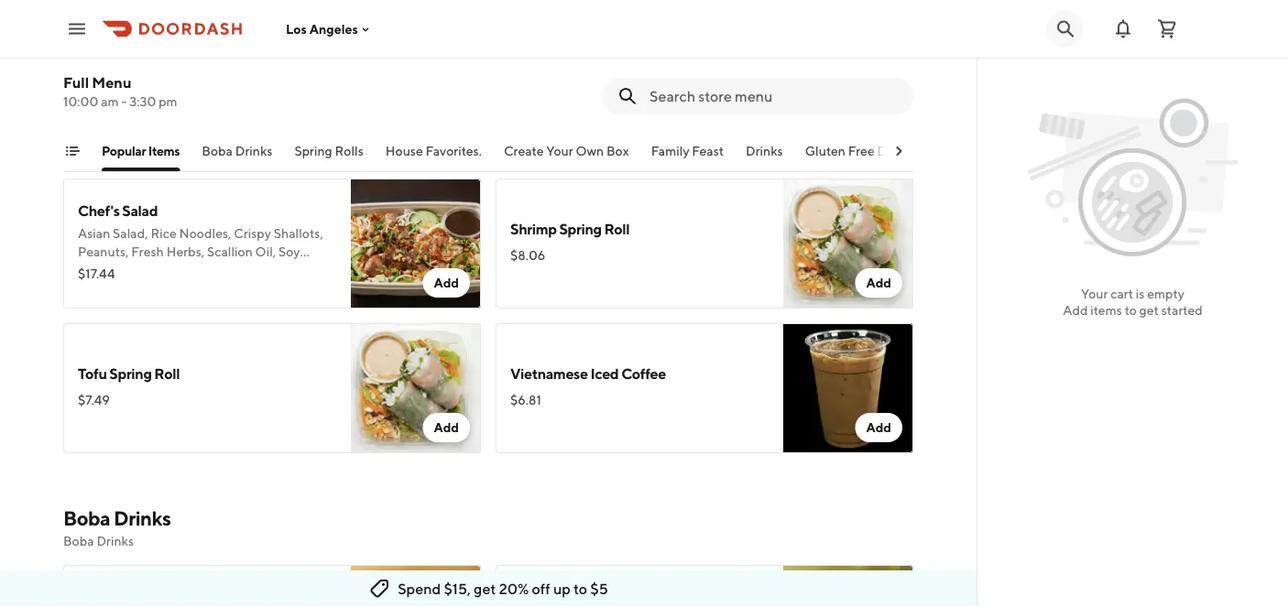 Task type: describe. For each thing, give the bounding box(es) containing it.
tofu (all toppings) image
[[351, 34, 481, 164]]

$8.06
[[510, 248, 545, 263]]

add button for vietnamese iced coffee
[[855, 413, 902, 443]]

is
[[1136, 286, 1145, 301]]

feast
[[692, 143, 724, 159]]

house favorites.
[[386, 143, 482, 159]]

roll for tofu spring roll
[[154, 365, 180, 383]]

of
[[193, 262, 205, 278]]

los angeles button
[[286, 21, 373, 36]]

scallion
[[207, 244, 253, 259]]

rolls
[[335, 143, 364, 159]]

pm
[[159, 94, 177, 109]]

toppings) for tofu (all toppings)
[[134, 57, 199, 75]]

menu
[[92, 74, 131, 91]]

cart
[[1111, 286, 1133, 301]]

chai boba image
[[351, 565, 481, 607]]

coffee
[[621, 365, 666, 383]]

rice
[[151, 226, 177, 241]]

iced
[[590, 365, 619, 383]]

crispy
[[234, 226, 271, 241]]

boba drinks boba drinks
[[63, 507, 171, 549]]

angeles
[[309, 21, 358, 36]]

family feast
[[651, 143, 724, 159]]

3:30
[[129, 94, 156, 109]]

full
[[63, 74, 89, 91]]

toppings) for pork (all toppings)
[[568, 57, 632, 75]]

add button for tofu spring roll
[[423, 413, 470, 443]]

spring inside button
[[294, 143, 332, 159]]

10:00
[[63, 94, 98, 109]]

empty
[[1147, 286, 1185, 301]]

create your own box
[[504, 143, 629, 159]]

your inside your cart is empty add items to get started
[[1081, 286, 1108, 301]]

am
[[101, 94, 119, 109]]

spring rolls button
[[294, 142, 364, 171]]

Item Search search field
[[650, 86, 899, 106]]

favorites.
[[426, 143, 482, 159]]

20%
[[499, 580, 529, 598]]

spend
[[398, 580, 441, 598]]

tofu (all toppings)
[[78, 57, 199, 75]]

popular items
[[102, 143, 180, 159]]

los angeles
[[286, 21, 358, 36]]

choice
[[149, 262, 191, 278]]

tofu spring roll
[[78, 365, 180, 383]]

protein.
[[208, 262, 254, 278]]

2 vertical spatial boba
[[63, 534, 94, 549]]

own
[[576, 143, 604, 159]]

notification bell image
[[1112, 18, 1134, 40]]

$6.81
[[510, 393, 541, 408]]

create
[[504, 143, 544, 159]]

vietnamese
[[510, 365, 588, 383]]

(all for tofu
[[109, 57, 132, 75]]

shallots,
[[274, 226, 323, 241]]

create your own box button
[[504, 142, 629, 171]]

your cart is empty add items to get started
[[1063, 286, 1203, 318]]

tofu for tofu (all toppings)
[[78, 57, 107, 75]]

popular
[[102, 143, 146, 159]]

shrimp
[[510, 220, 557, 238]]

spend $15, get 20% off up to $5
[[398, 580, 608, 598]]

open menu image
[[66, 18, 88, 40]]

herbs,
[[166, 244, 204, 259]]

to for items
[[1125, 303, 1137, 318]]

drinks button
[[746, 142, 783, 171]]

fresh
[[131, 244, 164, 259]]

spring for shrimp spring roll
[[559, 220, 602, 238]]

$15,
[[444, 580, 471, 598]]

oil,
[[255, 244, 276, 259]]

house favorites. button
[[386, 142, 482, 171]]

tofu for tofu spring roll
[[78, 365, 107, 383]]

started
[[1161, 303, 1203, 318]]

to for up
[[574, 580, 587, 598]]

full menu 10:00 am - 3:30 pm
[[63, 74, 177, 109]]



Task type: vqa. For each thing, say whether or not it's contained in the screenshot.
Click to add this store to your saved list image associated with Bob's Cafe
no



Task type: locate. For each thing, give the bounding box(es) containing it.
tofu spring roll image
[[351, 323, 481, 454]]

spring left "rolls"
[[294, 143, 332, 159]]

spring up $7.49
[[109, 365, 152, 383]]

peanuts,
[[78, 244, 129, 259]]

1 horizontal spatial roll
[[604, 220, 630, 238]]

0 horizontal spatial get
[[474, 580, 496, 598]]

salad,
[[113, 226, 148, 241]]

salad
[[122, 202, 158, 219]]

vietnamese iced coffee
[[510, 365, 666, 383]]

boba inside button
[[202, 143, 233, 159]]

0 horizontal spatial spring
[[109, 365, 152, 383]]

1 horizontal spatial your
[[1081, 286, 1108, 301]]

to down cart
[[1125, 303, 1137, 318]]

0 vertical spatial to
[[1125, 303, 1137, 318]]

to right up
[[574, 580, 587, 598]]

2 vertical spatial spring
[[109, 365, 152, 383]]

pork
[[510, 57, 540, 75]]

(all up -
[[109, 57, 132, 75]]

$17.44
[[78, 266, 115, 281]]

1 tofu from the top
[[78, 57, 107, 75]]

1 vertical spatial boba
[[63, 507, 110, 530]]

show menu categories image
[[65, 144, 80, 159]]

boba drinks button
[[202, 142, 272, 171]]

add button
[[423, 124, 470, 153], [855, 124, 902, 153], [423, 268, 470, 298], [855, 268, 902, 298], [423, 413, 470, 443], [855, 413, 902, 443]]

1 toppings) from the left
[[134, 57, 199, 75]]

matcha boba image
[[783, 565, 913, 607]]

spring for tofu spring roll
[[109, 365, 152, 383]]

add button for chef's salad
[[423, 268, 470, 298]]

toppings) up pm
[[134, 57, 199, 75]]

house
[[386, 143, 423, 159]]

boba for boba drinks
[[202, 143, 233, 159]]

1 vertical spatial tofu
[[78, 365, 107, 383]]

toppings) right pork at the left of page
[[568, 57, 632, 75]]

get right $15,
[[474, 580, 496, 598]]

1 horizontal spatial toppings)
[[568, 57, 632, 75]]

boba drinks
[[202, 143, 272, 159]]

box
[[607, 143, 629, 159]]

items
[[1091, 303, 1122, 318]]

your
[[546, 143, 573, 159], [1081, 286, 1108, 301]]

shrimp spring roll image
[[783, 179, 913, 309]]

get down is
[[1139, 303, 1159, 318]]

2 tofu from the top
[[78, 365, 107, 383]]

soy
[[278, 244, 300, 259]]

drinks
[[235, 143, 272, 159], [746, 143, 783, 159], [114, 507, 171, 530], [97, 534, 134, 549]]

1 (all from the left
[[109, 57, 132, 75]]

1 vertical spatial your
[[1081, 286, 1108, 301]]

0 horizontal spatial toppings)
[[134, 57, 199, 75]]

items
[[148, 143, 180, 159]]

tofu up 10:00
[[78, 57, 107, 75]]

chef's salad image
[[351, 179, 481, 309]]

(all
[[109, 57, 132, 75], [543, 57, 565, 75]]

vietnamese iced coffee image
[[783, 323, 913, 454]]

your left own
[[546, 143, 573, 159]]

1 horizontal spatial spring
[[294, 143, 332, 159]]

gluten
[[805, 143, 846, 159]]

0 vertical spatial tofu
[[78, 57, 107, 75]]

0 vertical spatial boba
[[202, 143, 233, 159]]

1 vertical spatial spring
[[559, 220, 602, 238]]

spring rolls
[[294, 143, 364, 159]]

roll
[[604, 220, 630, 238], [154, 365, 180, 383]]

spring
[[294, 143, 332, 159], [559, 220, 602, 238], [109, 365, 152, 383]]

scroll menu navigation right image
[[891, 144, 906, 159]]

boba for boba drinks boba drinks
[[63, 507, 110, 530]]

add inside your cart is empty add items to get started
[[1063, 303, 1088, 318]]

to inside your cart is empty add items to get started
[[1125, 303, 1137, 318]]

chef's
[[78, 202, 120, 219]]

tofu up $7.49
[[78, 365, 107, 383]]

off
[[532, 580, 550, 598]]

add button for shrimp spring roll
[[855, 268, 902, 298]]

1 horizontal spatial to
[[1125, 303, 1137, 318]]

los
[[286, 21, 307, 36]]

your inside "button"
[[546, 143, 573, 159]]

toppings)
[[134, 57, 199, 75], [568, 57, 632, 75]]

0 horizontal spatial your
[[546, 143, 573, 159]]

chef's salad asian salad, rice noodles, crispy shallots, peanuts, fresh herbs, scallion oil, soy vinaigrette. choice of protein.
[[78, 202, 323, 278]]

roll for shrimp spring roll
[[604, 220, 630, 238]]

gluten free desserts button
[[805, 142, 928, 171]]

-
[[121, 94, 127, 109]]

pork (all toppings) image
[[783, 34, 913, 164]]

1 vertical spatial to
[[574, 580, 587, 598]]

to
[[1125, 303, 1137, 318], [574, 580, 587, 598]]

0 horizontal spatial roll
[[154, 365, 180, 383]]

1 horizontal spatial (all
[[543, 57, 565, 75]]

1 vertical spatial roll
[[154, 365, 180, 383]]

(all for pork
[[543, 57, 565, 75]]

noodles,
[[179, 226, 231, 241]]

family feast button
[[651, 142, 724, 171]]

shrimp spring roll
[[510, 220, 630, 238]]

tofu
[[78, 57, 107, 75], [78, 365, 107, 383]]

2 toppings) from the left
[[568, 57, 632, 75]]

add
[[434, 131, 459, 146], [866, 131, 891, 146], [434, 275, 459, 290], [866, 275, 891, 290], [1063, 303, 1088, 318], [434, 420, 459, 435], [866, 420, 891, 435]]

0 items, open order cart image
[[1156, 18, 1178, 40]]

pork (all toppings)
[[510, 57, 632, 75]]

up
[[553, 580, 571, 598]]

0 vertical spatial get
[[1139, 303, 1159, 318]]

family
[[651, 143, 689, 159]]

0 horizontal spatial to
[[574, 580, 587, 598]]

1 vertical spatial get
[[474, 580, 496, 598]]

2 (all from the left
[[543, 57, 565, 75]]

get
[[1139, 303, 1159, 318], [474, 580, 496, 598]]

(all right pork at the left of page
[[543, 57, 565, 75]]

0 horizontal spatial (all
[[109, 57, 132, 75]]

0 vertical spatial roll
[[604, 220, 630, 238]]

get inside your cart is empty add items to get started
[[1139, 303, 1159, 318]]

$5
[[590, 580, 608, 598]]

vinaigrette.
[[78, 262, 146, 278]]

desserts
[[877, 143, 928, 159]]

drinks inside button
[[235, 143, 272, 159]]

your up items
[[1081, 286, 1108, 301]]

gluten free desserts
[[805, 143, 928, 159]]

boba
[[202, 143, 233, 159], [63, 507, 110, 530], [63, 534, 94, 549]]

spring right shrimp
[[559, 220, 602, 238]]

asian
[[78, 226, 110, 241]]

$7.49
[[78, 393, 110, 408]]

free
[[848, 143, 875, 159]]

2 horizontal spatial spring
[[559, 220, 602, 238]]

0 vertical spatial your
[[546, 143, 573, 159]]

0 vertical spatial spring
[[294, 143, 332, 159]]

1 horizontal spatial get
[[1139, 303, 1159, 318]]



